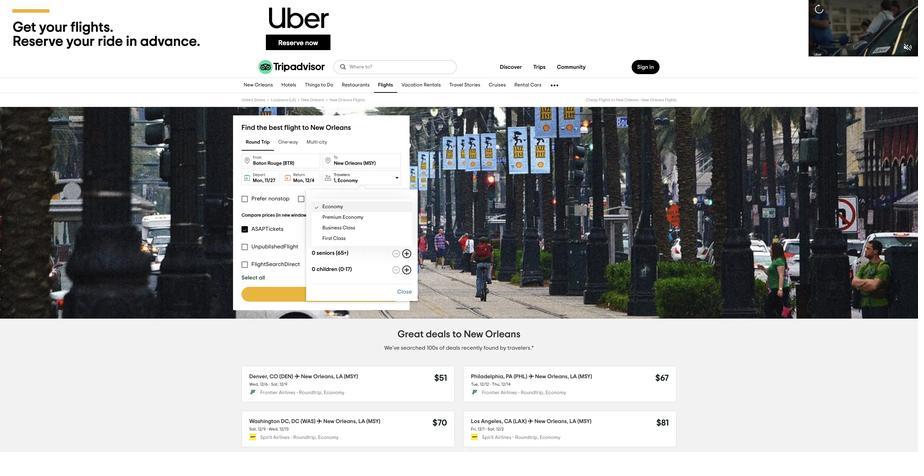 Task type: vqa. For each thing, say whether or not it's contained in the screenshot.


Task type: locate. For each thing, give the bounding box(es) containing it.
spirit down sat, 12/9  - wed, 12/13
[[260, 436, 272, 441]]

prefer
[[252, 196, 267, 202]]

mon, inside depart mon, 11/27
[[253, 178, 264, 183]]

new orleans link down things
[[302, 98, 324, 102]]

1 down travelers
[[334, 178, 336, 183]]

0 vertical spatial wed,
[[249, 383, 259, 387]]

class for business class
[[343, 226, 355, 231]]

economy inside travelers 1 , economy
[[338, 178, 358, 183]]

1 spirit airlines - roundtrip, economy from the left
[[260, 436, 339, 441]]

2 mon, from the left
[[293, 178, 304, 183]]

mon, down return at the left of page
[[293, 178, 304, 183]]

frontier airlines - roundtrip, economy down (phl)
[[482, 391, 567, 396]]

1 horizontal spatial 12/9
[[280, 383, 288, 387]]

0
[[312, 251, 315, 256], [312, 267, 315, 272]]

new orleans, la (msy) for $70
[[324, 419, 381, 425]]

states
[[254, 98, 266, 102]]

1 vertical spatial 0
[[312, 267, 315, 272]]

spirit airlines - roundtrip, economy down dc
[[260, 436, 339, 441]]

wed, down denver,
[[249, 383, 259, 387]]

airlines down 12/14
[[501, 391, 518, 396]]

frontier
[[260, 391, 278, 396], [482, 391, 500, 396]]

1 vertical spatial 1
[[312, 234, 314, 240]]

0 left seniors
[[312, 251, 315, 256]]

1
[[334, 178, 336, 183], [312, 234, 314, 240]]

roundtrip, for $81
[[515, 436, 539, 441]]

roundtrip, up the (was)
[[299, 391, 323, 396]]

$51
[[435, 375, 447, 383]]

frontier airlines - roundtrip, economy for $51
[[260, 391, 345, 396]]

None search field
[[334, 61, 457, 74]]

mon, down depart
[[253, 178, 264, 183]]

0 vertical spatial 0
[[312, 251, 315, 256]]

1 horizontal spatial spirit
[[482, 436, 494, 441]]

select all
[[242, 275, 265, 281]]

roundtrip, down (phl)
[[521, 391, 545, 396]]

sponsored
[[313, 214, 331, 218]]

trips button
[[528, 60, 552, 74]]

find flights button
[[242, 287, 401, 302]]

new up multi-city
[[311, 124, 324, 131]]

to right flight
[[303, 124, 309, 131]]

0 vertical spatial deals
[[426, 330, 451, 340]]

united
[[242, 98, 253, 102]]

new orleans up the states
[[244, 83, 273, 88]]

1 horizontal spatial find
[[308, 292, 319, 298]]

1 horizontal spatial frontier
[[482, 391, 500, 396]]

nearby
[[329, 196, 347, 202]]

$70
[[433, 419, 447, 428]]

12/9 down (den)
[[280, 383, 288, 387]]

flights link
[[374, 78, 398, 93]]

way
[[289, 140, 298, 145]]

round trip
[[246, 140, 270, 145]]

1 0 from the top
[[312, 251, 315, 256]]

flights
[[378, 83, 393, 88], [353, 98, 365, 102], [599, 98, 611, 102], [665, 98, 677, 102]]

mon, for mon, 12/4
[[293, 178, 304, 183]]

rentals
[[424, 83, 441, 88]]

orleans, for $67
[[548, 374, 569, 380]]

new
[[282, 213, 290, 218]]

flights
[[320, 292, 336, 298]]

louisiana (la) link
[[271, 98, 296, 102]]

business
[[322, 226, 342, 231]]

sat, down angeles,
[[488, 428, 496, 432]]

roundtrip, for $51
[[299, 391, 323, 396]]

sign in link
[[632, 60, 660, 74]]

1 horizontal spatial frontier airlines - roundtrip, economy
[[482, 391, 567, 396]]

new right (phl)
[[536, 374, 547, 380]]

find
[[242, 124, 255, 131], [308, 292, 319, 298]]

(msy) for $51
[[344, 374, 358, 380]]

tripadvisor image
[[259, 60, 325, 74]]

new orleans link up the states
[[240, 78, 277, 93]]

cars
[[531, 83, 542, 88]]

find inside find flights 'button'
[[308, 292, 319, 298]]

we've
[[385, 346, 400, 351]]

rental cars
[[515, 83, 542, 88]]

frontier down tue, 12/12  - thu, 12/14
[[482, 391, 500, 396]]

recently
[[462, 346, 483, 351]]

new orleans down things
[[302, 98, 324, 102]]

orleans down in
[[650, 98, 665, 102]]

1 vertical spatial class
[[333, 236, 346, 241]]

12/4
[[305, 178, 315, 183]]

0 for 0 seniors (65+)
[[312, 251, 315, 256]]

2 0 from the top
[[312, 267, 315, 272]]

orleans,
[[314, 374, 335, 380], [548, 374, 569, 380], [336, 419, 357, 425], [547, 419, 569, 425]]

0 horizontal spatial new orleans
[[244, 83, 273, 88]]

0 horizontal spatial frontier airlines - roundtrip, economy
[[260, 391, 345, 396]]

do
[[327, 83, 334, 88]]

1 horizontal spatial wed,
[[269, 428, 279, 432]]

include nearby airports
[[308, 196, 369, 202]]

find flights
[[308, 292, 336, 298]]

0 vertical spatial new orleans link
[[240, 78, 277, 93]]

roundtrip,
[[299, 391, 323, 396], [521, 391, 545, 396], [293, 436, 317, 441], [515, 436, 539, 441]]

frontier down wed, 12/6  - sat, 12/9
[[260, 391, 278, 396]]

(msy) for $67
[[579, 374, 593, 380]]

new inside new orleans link
[[244, 83, 254, 88]]

airlines for $51
[[279, 391, 296, 396]]

united states
[[242, 98, 266, 102]]

new right the (la)
[[302, 98, 309, 102]]

0 vertical spatial 12/9
[[280, 383, 288, 387]]

roundtrip, for $67
[[521, 391, 545, 396]]

1 horizontal spatial 1
[[334, 178, 336, 183]]

louisiana
[[271, 98, 288, 102]]

2 spirit airlines - roundtrip, economy from the left
[[482, 436, 561, 441]]

deals right of
[[446, 346, 461, 351]]

spirit for $81
[[482, 436, 494, 441]]

depart mon, 11/27
[[253, 173, 276, 183]]

city
[[319, 140, 327, 145]]

cruises
[[489, 83, 506, 88]]

deals up of
[[426, 330, 451, 340]]

(la)
[[289, 98, 296, 102]]

discover button
[[495, 60, 528, 74]]

ca
[[505, 419, 512, 425]]

sat, down co
[[271, 383, 279, 387]]

0 vertical spatial 1
[[334, 178, 336, 183]]

1 horizontal spatial spirit airlines - roundtrip, economy
[[482, 436, 561, 441]]

all
[[259, 275, 265, 281]]

orleans, for $51
[[314, 374, 335, 380]]

business class
[[322, 226, 355, 231]]

fri,
[[471, 428, 477, 432]]

0 vertical spatial class
[[343, 226, 355, 231]]

orleans up city
[[326, 124, 351, 131]]

first class
[[322, 236, 346, 241]]

2 horizontal spatial sat,
[[488, 428, 496, 432]]

airlines down 12/2 in the right of the page
[[495, 436, 512, 441]]

rental cars link
[[511, 78, 546, 93]]

flightsearchdirect
[[252, 262, 300, 268]]

2 spirit from the left
[[482, 436, 494, 441]]

0 horizontal spatial 1
[[312, 234, 314, 240]]

airlines down 12/13
[[273, 436, 290, 441]]

0 horizontal spatial frontier
[[260, 391, 278, 396]]

airlines down (den)
[[279, 391, 296, 396]]

$81
[[657, 419, 669, 428]]

2 frontier from the left
[[482, 391, 500, 396]]

class up "ladybug"
[[333, 236, 346, 241]]

1 vertical spatial new orleans
[[302, 98, 324, 102]]

1 vertical spatial find
[[308, 292, 319, 298]]

1 left adult
[[312, 234, 314, 240]]

vacation rentals link
[[398, 78, 445, 93]]

roundtrip, down (lax)
[[515, 436, 539, 441]]

- down (lax)
[[513, 436, 514, 441]]

premium economy
[[322, 215, 363, 220]]

new up united
[[244, 83, 254, 88]]

0 horizontal spatial spirit
[[260, 436, 272, 441]]

1 frontier from the left
[[260, 391, 278, 396]]

new right 'cheap' at right top
[[616, 98, 624, 102]]

sat, 12/9  - wed, 12/13
[[249, 428, 289, 432]]

0 horizontal spatial find
[[242, 124, 255, 131]]

things
[[305, 83, 320, 88]]

roundtrip, for $70
[[293, 436, 317, 441]]

Search search field
[[350, 64, 451, 70]]

0 horizontal spatial 12/9
[[258, 428, 266, 432]]

- up dc
[[297, 391, 298, 396]]

vacation rentals
[[402, 83, 441, 88]]

mon, for mon, 11/27
[[253, 178, 264, 183]]

12/9 down washington at the left
[[258, 428, 266, 432]]

frontier for $51
[[260, 391, 278, 396]]

class up 64)
[[343, 226, 355, 231]]

0 vertical spatial find
[[242, 124, 255, 131]]

new orleans, la (msy)
[[301, 374, 358, 380], [536, 374, 593, 380], [324, 419, 381, 425], [535, 419, 592, 425]]

roundtrip, down the (was)
[[293, 436, 317, 441]]

1 mon, from the left
[[253, 178, 264, 183]]

frontier airlines - roundtrip, economy down (den)
[[260, 391, 345, 396]]

travelers 1 , economy
[[334, 173, 358, 183]]

include
[[308, 196, 327, 202]]

0 horizontal spatial spirit airlines - roundtrip, economy
[[260, 436, 339, 441]]

new down sign in
[[642, 98, 650, 102]]

(msy) for $81
[[578, 419, 592, 425]]

1 spirit from the left
[[260, 436, 272, 441]]

(0-
[[339, 267, 345, 272]]

0 left children
[[312, 267, 315, 272]]

prices
[[262, 213, 275, 218]]

la for $70
[[359, 419, 365, 425]]

frontier for $67
[[482, 391, 500, 396]]

spirit airlines - roundtrip, economy
[[260, 436, 339, 441], [482, 436, 561, 441]]

spirit down fri, 12/1  - sat, 12/2
[[482, 436, 494, 441]]

wed,
[[249, 383, 259, 387], [269, 428, 279, 432]]

0 horizontal spatial new orleans link
[[240, 78, 277, 93]]

spirit airlines - roundtrip, economy for $70
[[260, 436, 339, 441]]

1 frontier airlines - roundtrip, economy from the left
[[260, 391, 345, 396]]

2 frontier airlines - roundtrip, economy from the left
[[482, 391, 567, 396]]

12/6
[[260, 383, 268, 387]]

mon, inside return mon, 12/4
[[293, 178, 304, 183]]

0 horizontal spatial mon,
[[253, 178, 264, 183]]

new up recently
[[464, 330, 484, 340]]

find left 'the'
[[242, 124, 255, 131]]

,
[[336, 178, 337, 183]]

class
[[343, 226, 355, 231], [333, 236, 346, 241]]

sat, down washington at the left
[[249, 428, 257, 432]]

1 horizontal spatial new orleans link
[[302, 98, 324, 102]]

1 horizontal spatial sat,
[[271, 383, 279, 387]]

find left flights
[[308, 292, 319, 298]]

orleans up the by
[[486, 330, 521, 340]]

round
[[246, 140, 260, 145]]

find for find flights
[[308, 292, 319, 298]]

spirit airlines - roundtrip, economy down (lax)
[[482, 436, 561, 441]]

0 seniors (65+)
[[312, 251, 348, 256]]

seniors
[[317, 251, 335, 256]]

dc,
[[281, 419, 290, 425]]

wed, left 12/13
[[269, 428, 279, 432]]

1 horizontal spatial mon,
[[293, 178, 304, 183]]



Task type: describe. For each thing, give the bounding box(es) containing it.
great deals to new orleans
[[398, 330, 521, 340]]

travel stories
[[450, 83, 481, 88]]

(was)
[[301, 419, 316, 425]]

1 inside travelers 1 , economy
[[334, 178, 336, 183]]

trip
[[261, 140, 270, 145]]

cheap flights to new orleans - new orleans flights
[[586, 98, 677, 102]]

best
[[269, 124, 283, 131]]

prefer nonstop
[[252, 196, 290, 202]]

find the best flight to new orleans
[[242, 124, 351, 131]]

to left do
[[321, 83, 326, 88]]

travelers.*
[[508, 346, 534, 351]]

(phl)
[[514, 374, 528, 380]]

1 vertical spatial new orleans link
[[302, 98, 324, 102]]

things to do
[[305, 83, 334, 88]]

frontier airlines - roundtrip, economy for $67
[[482, 391, 567, 396]]

thu,
[[492, 383, 501, 387]]

stories
[[465, 83, 481, 88]]

one-
[[278, 140, 289, 145]]

travelers
[[334, 173, 350, 177]]

denver, co (den)
[[249, 374, 293, 380]]

adult
[[315, 234, 329, 240]]

1 adult (18-64)
[[312, 234, 346, 240]]

class for first class
[[333, 236, 346, 241]]

pa
[[506, 374, 513, 380]]

great
[[398, 330, 424, 340]]

return mon, 12/4
[[293, 173, 315, 183]]

airlines for $81
[[495, 436, 512, 441]]

wed, 12/6  - sat, 12/9
[[249, 383, 288, 387]]

community
[[557, 64, 586, 70]]

- left thu,
[[490, 383, 492, 387]]

- down washington at the left
[[267, 428, 268, 432]]

cruises link
[[485, 78, 511, 93]]

los angeles, ca (lax)
[[471, 419, 527, 425]]

(18-
[[330, 234, 338, 240]]

(65+)
[[336, 251, 348, 256]]

1 horizontal spatial new orleans
[[302, 98, 324, 102]]

17)
[[345, 267, 352, 272]]

discover
[[500, 64, 522, 70]]

- right 12/6
[[269, 383, 270, 387]]

fri, 12/1  - sat, 12/2
[[471, 428, 504, 432]]

- down dc
[[291, 436, 292, 441]]

$67
[[656, 375, 669, 383]]

1 vertical spatial wed,
[[269, 428, 279, 432]]

1 vertical spatial 12/9
[[258, 428, 266, 432]]

- down (phl)
[[519, 391, 520, 396]]

united states link
[[242, 98, 266, 102]]

orleans, for $70
[[336, 419, 357, 425]]

0 children (0-17)
[[312, 267, 352, 272]]

sign in
[[638, 64, 654, 70]]

we've searched 100s of deals recently found by travelers.*
[[385, 346, 534, 351]]

0 horizontal spatial wed,
[[249, 383, 259, 387]]

searched
[[401, 346, 426, 351]]

louisiana (la)
[[271, 98, 296, 102]]

airlines for $70
[[273, 436, 290, 441]]

advertisement region
[[0, 0, 919, 57]]

children
[[317, 267, 338, 272]]

close
[[397, 289, 412, 295]]

spirit airlines - roundtrip, economy for $81
[[482, 436, 561, 441]]

flight
[[284, 124, 301, 131]]

orleans down restaurants link
[[338, 98, 353, 102]]

new orleans flights
[[330, 98, 365, 102]]

find for find the best flight to new orleans
[[242, 124, 255, 131]]

unpublishedflight
[[252, 244, 299, 250]]

la for $67
[[571, 374, 577, 380]]

new down do
[[330, 98, 338, 102]]

64)
[[338, 234, 346, 240]]

new right the (was)
[[324, 419, 335, 425]]

11/27
[[265, 178, 276, 183]]

0 vertical spatial new orleans
[[244, 83, 273, 88]]

new orleans, la (msy) for $81
[[535, 419, 592, 425]]

rental
[[515, 83, 530, 88]]

airlines for $67
[[501, 391, 518, 396]]

orleans, for $81
[[547, 419, 569, 425]]

new orleans, la (msy) for $51
[[301, 374, 358, 380]]

la for $81
[[570, 419, 577, 425]]

hotels link
[[277, 78, 301, 93]]

co
[[270, 374, 278, 380]]

cheap
[[586, 98, 598, 102]]

(lax)
[[514, 419, 527, 425]]

to right 'cheap' at right top
[[612, 98, 616, 102]]

restaurants link
[[338, 78, 374, 93]]

(den)
[[280, 374, 293, 380]]

washington
[[249, 419, 280, 425]]

to up "we've searched 100s of deals recently found by travelers.*"
[[453, 330, 462, 340]]

of
[[440, 346, 445, 351]]

- right 12/1 on the bottom of the page
[[486, 428, 487, 432]]

new orleans flights link
[[330, 98, 365, 102]]

1 vertical spatial deals
[[446, 346, 461, 351]]

depart
[[253, 173, 266, 177]]

tue, 12/12  - thu, 12/14
[[471, 383, 511, 387]]

return
[[293, 173, 305, 177]]

City or Airport text field
[[323, 154, 401, 169]]

100s
[[427, 346, 438, 351]]

new orleans, la (msy) for $67
[[536, 374, 593, 380]]

from
[[253, 156, 262, 160]]

hotels
[[282, 83, 297, 88]]

orleans up the states
[[255, 83, 273, 88]]

new right (lax)
[[535, 419, 546, 425]]

12/12
[[480, 383, 489, 387]]

one-way
[[278, 140, 298, 145]]

multi-city
[[307, 140, 327, 145]]

multi-
[[307, 140, 319, 145]]

(msy) for $70
[[367, 419, 381, 425]]

los
[[471, 419, 480, 425]]

orleans down sign
[[625, 98, 639, 102]]

philadelphia, pa (phl)
[[471, 374, 528, 380]]

philadelphia,
[[471, 374, 505, 380]]

12/14
[[502, 383, 511, 387]]

new right (den)
[[301, 374, 312, 380]]

spirit for $70
[[260, 436, 272, 441]]

- down sign
[[640, 98, 641, 102]]

ladybug
[[331, 244, 355, 250]]

vacation
[[402, 83, 423, 88]]

sat, for $51
[[271, 383, 279, 387]]

first
[[322, 236, 332, 241]]

la for $51
[[336, 374, 343, 380]]

sat, for $81
[[488, 428, 496, 432]]

12/1
[[478, 428, 485, 432]]

orleans down things to do link
[[310, 98, 324, 102]]

City or Airport text field
[[242, 154, 321, 169]]

0 horizontal spatial sat,
[[249, 428, 257, 432]]

airports
[[348, 196, 369, 202]]

compare prices (in new window)
[[242, 213, 308, 218]]

search image
[[340, 64, 347, 71]]

0 for 0 children (0-17)
[[312, 267, 315, 272]]

travel
[[450, 83, 464, 88]]



